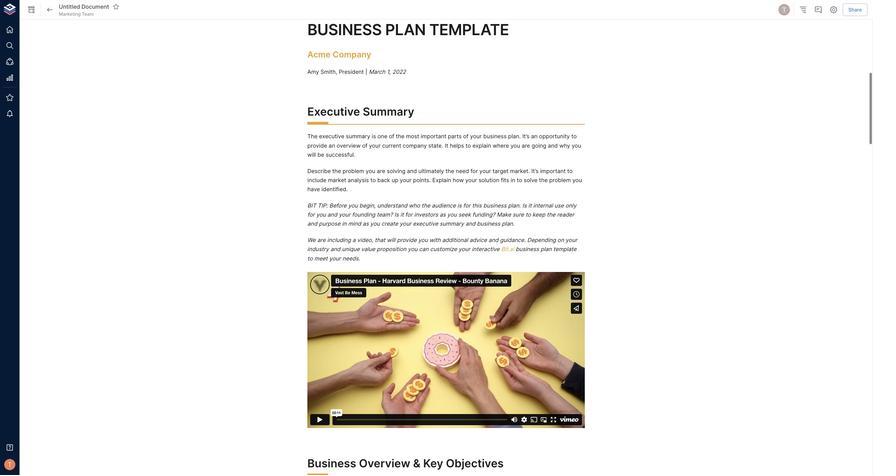 Task type: vqa. For each thing, say whether or not it's contained in the screenshot.
Remove Favorite icon
no



Task type: locate. For each thing, give the bounding box(es) containing it.
investors
[[414, 211, 438, 218]]

bit tip: before you begin, understand who the audience is for this business plan. is it internal use only for you and your founding team? is it for investors as you seek funding? make sure to keep the reader and purpose in mind as you create your executive summary and business plan.
[[308, 202, 578, 228]]

business inside the executive summary is one of the most important parts of your business plan. it's an opportunity to provide an overview of your current company state. it helps to explain where you are going and why you will be successful.
[[484, 133, 507, 140]]

business down funding? at right
[[477, 221, 501, 228]]

table of contents image
[[799, 6, 808, 14]]

and up points.
[[407, 168, 417, 175]]

0 vertical spatial summary
[[346, 133, 370, 140]]

will left be
[[308, 151, 316, 158]]

1 vertical spatial t
[[8, 461, 12, 469]]

template
[[430, 20, 509, 39]]

opportunity
[[539, 133, 570, 140]]

smith,
[[321, 68, 337, 75]]

business
[[308, 20, 382, 39]]

0 horizontal spatial it's
[[523, 133, 530, 140]]

you left can
[[408, 246, 418, 253]]

business up "make" on the top right of the page
[[483, 202, 507, 209]]

are
[[522, 142, 530, 149], [377, 168, 385, 175], [317, 237, 326, 244]]

plan. for is
[[508, 202, 521, 209]]

1 vertical spatial in
[[342, 221, 347, 228]]

you down tip:
[[316, 211, 326, 218]]

1 horizontal spatial in
[[511, 177, 516, 184]]

is
[[523, 202, 527, 209], [395, 211, 399, 218]]

an up going
[[531, 133, 538, 140]]

0 vertical spatial will
[[308, 151, 316, 158]]

for inside describe the problem you are solving and ultimately the need for your target market. it's important to include market analysis to back up your points. explain how your solution fits in to solve the problem you have identified.
[[471, 168, 478, 175]]

0 vertical spatial t
[[783, 6, 787, 14]]

and down opportunity
[[548, 142, 558, 149]]

0 vertical spatial it's
[[523, 133, 530, 140]]

create
[[382, 221, 398, 228]]

1 vertical spatial important
[[540, 168, 566, 175]]

important inside the executive summary is one of the most important parts of your business plan. it's an opportunity to provide an overview of your current company state. it helps to explain where you are going and why you will be successful.
[[421, 133, 447, 140]]

as
[[440, 211, 446, 218], [363, 221, 369, 228]]

of right parts
[[463, 133, 469, 140]]

1 vertical spatial it's
[[532, 168, 539, 175]]

as down audience
[[440, 211, 446, 218]]

plan. inside the executive summary is one of the most important parts of your business plan. it's an opportunity to provide an overview of your current company state. it helps to explain where you are going and why you will be successful.
[[508, 133, 521, 140]]

the right solve in the top of the page
[[539, 177, 548, 184]]

in right fits
[[511, 177, 516, 184]]

your
[[470, 133, 482, 140], [369, 142, 381, 149], [480, 168, 491, 175], [400, 177, 412, 184], [466, 177, 477, 184], [339, 211, 351, 218], [400, 221, 412, 228], [566, 237, 578, 244], [459, 246, 471, 253], [329, 255, 341, 262]]

in left mind
[[342, 221, 347, 228]]

are left going
[[522, 142, 530, 149]]

0 vertical spatial are
[[522, 142, 530, 149]]

fits
[[501, 177, 509, 184]]

1 horizontal spatial important
[[540, 168, 566, 175]]

0 horizontal spatial it
[[401, 211, 404, 218]]

to right sure
[[526, 211, 531, 218]]

business plan template to meet your needs.
[[308, 246, 578, 262]]

bit.ai
[[501, 246, 514, 253]]

for right need
[[471, 168, 478, 175]]

1 vertical spatial it
[[401, 211, 404, 218]]

identified.
[[322, 186, 348, 193]]

industry
[[308, 246, 329, 253]]

as down founding
[[363, 221, 369, 228]]

important inside describe the problem you are solving and ultimately the need for your target market. it's important to include market analysis to back up your points. explain how your solution fits in to solve the problem you have identified.
[[540, 168, 566, 175]]

0 vertical spatial is
[[372, 133, 376, 140]]

how
[[453, 177, 464, 184]]

to inside bit tip: before you begin, understand who the audience is for this business plan. is it internal use only for you and your founding team? is it for investors as you seek funding? make sure to keep the reader and purpose in mind as you create your executive summary and business plan.
[[526, 211, 531, 218]]

business up where
[[484, 133, 507, 140]]

current
[[382, 142, 401, 149]]

your inside the business plan template to meet your needs.
[[329, 255, 341, 262]]

to down "why"
[[568, 168, 573, 175]]

1 vertical spatial are
[[377, 168, 385, 175]]

1 vertical spatial will
[[387, 237, 396, 244]]

analysis
[[348, 177, 369, 184]]

1 horizontal spatial is
[[458, 202, 462, 209]]

audience
[[432, 202, 456, 209]]

and down seek
[[466, 221, 476, 228]]

video,
[[357, 237, 373, 244]]

to left back
[[371, 177, 376, 184]]

are up industry
[[317, 237, 326, 244]]

to
[[572, 133, 577, 140], [466, 142, 471, 149], [568, 168, 573, 175], [371, 177, 376, 184], [517, 177, 522, 184], [526, 211, 531, 218], [308, 255, 313, 262]]

1 horizontal spatial executive
[[413, 221, 438, 228]]

0 vertical spatial important
[[421, 133, 447, 140]]

need
[[456, 168, 469, 175]]

1 horizontal spatial problem
[[550, 177, 571, 184]]

is
[[372, 133, 376, 140], [458, 202, 462, 209]]

show wiki image
[[27, 6, 36, 14]]

it left 'internal' on the right of page
[[529, 202, 532, 209]]

funding?
[[473, 211, 495, 218]]

that
[[375, 237, 386, 244]]

will up proposition
[[387, 237, 396, 244]]

it down understand
[[401, 211, 404, 218]]

1 horizontal spatial will
[[387, 237, 396, 244]]

the left most
[[396, 133, 405, 140]]

plan.
[[508, 133, 521, 140], [508, 202, 521, 209], [502, 221, 515, 228]]

1 horizontal spatial it's
[[532, 168, 539, 175]]

1 vertical spatial as
[[363, 221, 369, 228]]

seek
[[459, 211, 471, 218]]

provide up proposition
[[397, 237, 417, 244]]

1 horizontal spatial provide
[[397, 237, 417, 244]]

plan. down "make" on the top right of the page
[[502, 221, 515, 228]]

most
[[406, 133, 419, 140]]

are inside describe the problem you are solving and ultimately the need for your target market. it's important to include market analysis to back up your points. explain how your solution fits in to solve the problem you have identified.
[[377, 168, 385, 175]]

state. it
[[429, 142, 449, 149]]

founding
[[352, 211, 375, 218]]

it's up solve in the top of the page
[[532, 168, 539, 175]]

business down depending
[[516, 246, 539, 253]]

plan. up sure
[[508, 202, 521, 209]]

plan. for it's
[[508, 133, 521, 140]]

0 vertical spatial in
[[511, 177, 516, 184]]

your down before
[[339, 211, 351, 218]]

key
[[423, 457, 443, 471]]

0 vertical spatial as
[[440, 211, 446, 218]]

1 vertical spatial summary
[[440, 221, 464, 228]]

your down additional
[[459, 246, 471, 253]]

market.
[[510, 168, 530, 175]]

you down audience
[[447, 211, 457, 218]]

one
[[378, 133, 388, 140]]

template
[[554, 246, 577, 253]]

ultimately
[[419, 168, 444, 175]]

you up can
[[418, 237, 428, 244]]

1 horizontal spatial are
[[377, 168, 385, 175]]

and
[[548, 142, 558, 149], [407, 168, 417, 175], [328, 211, 337, 218], [308, 221, 317, 228], [466, 221, 476, 228], [489, 237, 499, 244], [331, 246, 341, 253]]

summary up the overview
[[346, 133, 370, 140]]

0 vertical spatial problem
[[343, 168, 364, 175]]

0 horizontal spatial in
[[342, 221, 347, 228]]

of right the overview
[[362, 142, 368, 149]]

president
[[339, 68, 364, 75]]

2 vertical spatial are
[[317, 237, 326, 244]]

executive summary
[[308, 105, 414, 119]]

1 vertical spatial plan.
[[508, 202, 521, 209]]

1 vertical spatial is
[[395, 211, 399, 218]]

0 horizontal spatial provide
[[308, 142, 327, 149]]

march
[[369, 68, 385, 75]]

your right 'up'
[[400, 177, 412, 184]]

1 horizontal spatial is
[[523, 202, 527, 209]]

go back image
[[46, 6, 54, 14]]

provide inside we are including a video, that will provide you with additional advice and guidance. depending on your industry and unique value proposition you can customize your interactive
[[397, 237, 417, 244]]

0 horizontal spatial t
[[8, 461, 12, 469]]

are up back
[[377, 168, 385, 175]]

parts
[[448, 133, 462, 140]]

you
[[511, 142, 520, 149], [572, 142, 582, 149], [366, 168, 375, 175], [573, 177, 582, 184], [348, 202, 358, 209], [316, 211, 326, 218], [447, 211, 457, 218], [370, 221, 380, 228], [418, 237, 428, 244], [408, 246, 418, 253]]

your up the "explain"
[[470, 133, 482, 140]]

0 vertical spatial plan.
[[508, 133, 521, 140]]

your right meet
[[329, 255, 341, 262]]

a
[[353, 237, 356, 244]]

are inside we are including a video, that will provide you with additional advice and guidance. depending on your industry and unique value proposition you can customize your interactive
[[317, 237, 326, 244]]

of
[[389, 133, 394, 140], [463, 133, 469, 140], [362, 142, 368, 149]]

0 vertical spatial t button
[[778, 3, 791, 16]]

executive up the overview
[[319, 133, 345, 140]]

executive inside the executive summary is one of the most important parts of your business plan. it's an opportunity to provide an overview of your current company state. it helps to explain where you are going and why you will be successful.
[[319, 133, 345, 140]]

internal
[[533, 202, 553, 209]]

to left meet
[[308, 255, 313, 262]]

is up sure
[[523, 202, 527, 209]]

amy smith, president | march 1, 2022
[[308, 68, 406, 75]]

is up seek
[[458, 202, 462, 209]]

1 horizontal spatial t
[[783, 6, 787, 14]]

for
[[471, 168, 478, 175], [463, 202, 471, 209], [308, 211, 315, 218], [405, 211, 413, 218]]

to inside the business plan template to meet your needs.
[[308, 255, 313, 262]]

explain
[[473, 142, 491, 149]]

it's inside describe the problem you are solving and ultimately the need for your target market. it's important to include market analysis to back up your points. explain how your solution fits in to solve the problem you have identified.
[[532, 168, 539, 175]]

0 vertical spatial is
[[523, 202, 527, 209]]

it's
[[523, 133, 530, 140], [532, 168, 539, 175]]

plan. up where
[[508, 133, 521, 140]]

and down including
[[331, 246, 341, 253]]

an up successful. at left
[[329, 142, 335, 149]]

settings image
[[830, 6, 838, 14]]

customize
[[430, 246, 457, 253]]

0 horizontal spatial an
[[329, 142, 335, 149]]

0 horizontal spatial as
[[363, 221, 369, 228]]

problem up analysis
[[343, 168, 364, 175]]

1 vertical spatial problem
[[550, 177, 571, 184]]

the inside the executive summary is one of the most important parts of your business plan. it's an opportunity to provide an overview of your current company state. it helps to explain where you are going and why you will be successful.
[[396, 133, 405, 140]]

favorite image
[[113, 3, 119, 10]]

0 horizontal spatial will
[[308, 151, 316, 158]]

1 vertical spatial an
[[329, 142, 335, 149]]

business plan template
[[308, 20, 509, 39]]

0 vertical spatial provide
[[308, 142, 327, 149]]

important down "why"
[[540, 168, 566, 175]]

describe the problem you are solving and ultimately the need for your target market. it's important to include market analysis to back up your points. explain how your solution fits in to solve the problem you have identified.
[[308, 168, 584, 193]]

you up founding
[[348, 202, 358, 209]]

is left one
[[372, 133, 376, 140]]

0 horizontal spatial executive
[[319, 133, 345, 140]]

in
[[511, 177, 516, 184], [342, 221, 347, 228]]

we are including a video, that will provide you with additional advice and guidance. depending on your industry and unique value proposition you can customize your interactive
[[308, 237, 579, 253]]

the up explain on the top
[[446, 168, 454, 175]]

helps
[[450, 142, 464, 149]]

will
[[308, 151, 316, 158], [387, 237, 396, 244]]

summary
[[346, 133, 370, 140], [440, 221, 464, 228]]

1 horizontal spatial summary
[[440, 221, 464, 228]]

2 horizontal spatial are
[[522, 142, 530, 149]]

t for left t button
[[8, 461, 12, 469]]

summary down seek
[[440, 221, 464, 228]]

provide up be
[[308, 142, 327, 149]]

it's inside the executive summary is one of the most important parts of your business plan. it's an opportunity to provide an overview of your current company state. it helps to explain where you are going and why you will be successful.
[[523, 133, 530, 140]]

describe
[[308, 168, 331, 175]]

1 horizontal spatial an
[[531, 133, 538, 140]]

you down team?
[[370, 221, 380, 228]]

1 vertical spatial t button
[[2, 457, 17, 473]]

1 horizontal spatial it
[[529, 202, 532, 209]]

your down one
[[369, 142, 381, 149]]

0 horizontal spatial summary
[[346, 133, 370, 140]]

problem up use
[[550, 177, 571, 184]]

bit
[[308, 202, 316, 209]]

executive
[[319, 133, 345, 140], [413, 221, 438, 228]]

0 vertical spatial an
[[531, 133, 538, 140]]

to down market.
[[517, 177, 522, 184]]

0 horizontal spatial is
[[372, 133, 376, 140]]

1 vertical spatial is
[[458, 202, 462, 209]]

of right one
[[389, 133, 394, 140]]

executive down investors
[[413, 221, 438, 228]]

marketing
[[59, 11, 81, 17]]

an
[[531, 133, 538, 140], [329, 142, 335, 149]]

provide inside the executive summary is one of the most important parts of your business plan. it's an opportunity to provide an overview of your current company state. it helps to explain where you are going and why you will be successful.
[[308, 142, 327, 149]]

it's left opportunity
[[523, 133, 530, 140]]

and inside describe the problem you are solving and ultimately the need for your target market. it's important to include market analysis to back up your points. explain how your solution fits in to solve the problem you have identified.
[[407, 168, 417, 175]]

additional
[[442, 237, 468, 244]]

important
[[421, 133, 447, 140], [540, 168, 566, 175]]

the
[[396, 133, 405, 140], [333, 168, 341, 175], [446, 168, 454, 175], [539, 177, 548, 184], [422, 202, 430, 209], [547, 211, 556, 218]]

proposition
[[377, 246, 407, 253]]

0 horizontal spatial t button
[[2, 457, 17, 473]]

provide
[[308, 142, 327, 149], [397, 237, 417, 244]]

for down bit
[[308, 211, 315, 218]]

0 horizontal spatial are
[[317, 237, 326, 244]]

1 vertical spatial provide
[[397, 237, 417, 244]]

solution
[[479, 177, 500, 184]]

&
[[413, 457, 421, 471]]

0 horizontal spatial important
[[421, 133, 447, 140]]

is down understand
[[395, 211, 399, 218]]

0 vertical spatial executive
[[319, 133, 345, 140]]

important up state. it
[[421, 133, 447, 140]]

sure
[[513, 211, 524, 218]]

to right opportunity
[[572, 133, 577, 140]]

1 vertical spatial executive
[[413, 221, 438, 228]]



Task type: describe. For each thing, give the bounding box(es) containing it.
and up 'we'
[[308, 221, 317, 228]]

advice
[[470, 237, 487, 244]]

2 horizontal spatial of
[[463, 133, 469, 140]]

share
[[849, 7, 862, 12]]

points.
[[413, 177, 431, 184]]

0 horizontal spatial of
[[362, 142, 368, 149]]

will inside we are including a video, that will provide you with additional advice and guidance. depending on your industry and unique value proposition you can customize your interactive
[[387, 237, 396, 244]]

who
[[409, 202, 420, 209]]

before
[[330, 202, 347, 209]]

2022
[[393, 68, 406, 75]]

is inside the executive summary is one of the most important parts of your business plan. it's an opportunity to provide an overview of your current company state. it helps to explain where you are going and why you will be successful.
[[372, 133, 376, 140]]

have
[[308, 186, 320, 193]]

share button
[[843, 3, 868, 16]]

business inside the business plan template to meet your needs.
[[516, 246, 539, 253]]

unique
[[342, 246, 360, 253]]

the down use
[[547, 211, 556, 218]]

needs.
[[343, 255, 360, 262]]

overview
[[359, 457, 411, 471]]

solving
[[387, 168, 406, 175]]

amy
[[308, 68, 319, 75]]

begin,
[[360, 202, 376, 209]]

plan
[[541, 246, 552, 253]]

1 horizontal spatial as
[[440, 211, 446, 218]]

summary inside the executive summary is one of the most important parts of your business plan. it's an opportunity to provide an overview of your current company state. it helps to explain where you are going and why you will be successful.
[[346, 133, 370, 140]]

keep
[[533, 211, 546, 218]]

it's for plan.
[[523, 133, 530, 140]]

in inside bit tip: before you begin, understand who the audience is for this business plan. is it internal use only for you and your founding team? is it for investors as you seek funding? make sure to keep the reader and purpose in mind as you create your executive summary and business plan.
[[342, 221, 347, 228]]

you right "why"
[[572, 142, 582, 149]]

the
[[308, 133, 318, 140]]

1 horizontal spatial t button
[[778, 3, 791, 16]]

you right where
[[511, 142, 520, 149]]

1 horizontal spatial of
[[389, 133, 394, 140]]

can
[[419, 246, 429, 253]]

objectives
[[446, 457, 504, 471]]

0 horizontal spatial is
[[395, 211, 399, 218]]

the executive summary is one of the most important parts of your business plan. it's an opportunity to provide an overview of your current company state. it helps to explain where you are going and why you will be successful.
[[308, 133, 583, 158]]

interactive
[[472, 246, 500, 253]]

the up market
[[333, 168, 341, 175]]

the up investors
[[422, 202, 430, 209]]

be
[[318, 151, 324, 158]]

untitled document
[[59, 3, 109, 10]]

your right create
[[400, 221, 412, 228]]

tip:
[[318, 202, 328, 209]]

guidance.
[[500, 237, 526, 244]]

use
[[555, 202, 564, 209]]

document
[[82, 3, 109, 10]]

2 vertical spatial plan.
[[502, 221, 515, 228]]

0 vertical spatial it
[[529, 202, 532, 209]]

t for rightmost t button
[[783, 6, 787, 14]]

this
[[472, 202, 482, 209]]

depending
[[528, 237, 556, 244]]

with
[[430, 237, 441, 244]]

and inside the executive summary is one of the most important parts of your business plan. it's an opportunity to provide an overview of your current company state. it helps to explain where you are going and why you will be successful.
[[548, 142, 558, 149]]

solve
[[524, 177, 538, 184]]

bit.ai link
[[501, 246, 514, 253]]

where
[[493, 142, 509, 149]]

team
[[82, 11, 94, 17]]

up
[[392, 177, 399, 184]]

is inside bit tip: before you begin, understand who the audience is for this business plan. is it internal use only for you and your founding team? is it for investors as you seek funding? make sure to keep the reader and purpose in mind as you create your executive summary and business plan.
[[458, 202, 462, 209]]

it's for market.
[[532, 168, 539, 175]]

successful.
[[326, 151, 355, 158]]

|
[[366, 68, 367, 75]]

company
[[333, 49, 371, 59]]

1,
[[387, 68, 391, 75]]

to right helps
[[466, 142, 471, 149]]

you up only at top
[[573, 177, 582, 184]]

your down need
[[466, 177, 477, 184]]

purpose
[[319, 221, 341, 228]]

executive inside bit tip: before you begin, understand who the audience is for this business plan. is it internal use only for you and your founding team? is it for investors as you seek funding? make sure to keep the reader and purpose in mind as you create your executive summary and business plan.
[[413, 221, 438, 228]]

mind
[[348, 221, 361, 228]]

will inside the executive summary is one of the most important parts of your business plan. it's an opportunity to provide an overview of your current company state. it helps to explain where you are going and why you will be successful.
[[308, 151, 316, 158]]

and up the purpose
[[328, 211, 337, 218]]

you up analysis
[[366, 168, 375, 175]]

market
[[328, 177, 346, 184]]

in inside describe the problem you are solving and ultimately the need for your target market. it's important to include market analysis to back up your points. explain how your solution fits in to solve the problem you have identified.
[[511, 177, 516, 184]]

plan
[[385, 20, 426, 39]]

understand
[[377, 202, 407, 209]]

your up solution
[[480, 168, 491, 175]]

overview
[[337, 142, 361, 149]]

0 horizontal spatial problem
[[343, 168, 364, 175]]

are inside the executive summary is one of the most important parts of your business plan. it's an opportunity to provide an overview of your current company state. it helps to explain where you are going and why you will be successful.
[[522, 142, 530, 149]]

your right 'on' on the right
[[566, 237, 578, 244]]

summary inside bit tip: before you begin, understand who the audience is for this business plan. is it internal use only for you and your founding team? is it for investors as you seek funding? make sure to keep the reader and purpose in mind as you create your executive summary and business plan.
[[440, 221, 464, 228]]

include
[[308, 177, 327, 184]]

for down the 'who'
[[405, 211, 413, 218]]

business overview & key objectives
[[308, 457, 504, 471]]

and up interactive
[[489, 237, 499, 244]]

team?
[[377, 211, 393, 218]]

executive
[[308, 105, 360, 119]]

target
[[493, 168, 509, 175]]

back
[[378, 177, 390, 184]]

untitled
[[59, 3, 80, 10]]

including
[[327, 237, 351, 244]]

acme
[[308, 49, 331, 59]]

marketing team
[[59, 11, 94, 17]]

value
[[361, 246, 375, 253]]

acme company
[[308, 49, 371, 59]]

business
[[308, 457, 356, 471]]

we
[[308, 237, 316, 244]]

for up seek
[[463, 202, 471, 209]]

company
[[403, 142, 427, 149]]

make
[[497, 211, 511, 218]]

going
[[532, 142, 547, 149]]

comments image
[[815, 6, 823, 14]]

only
[[566, 202, 577, 209]]

why
[[560, 142, 570, 149]]



